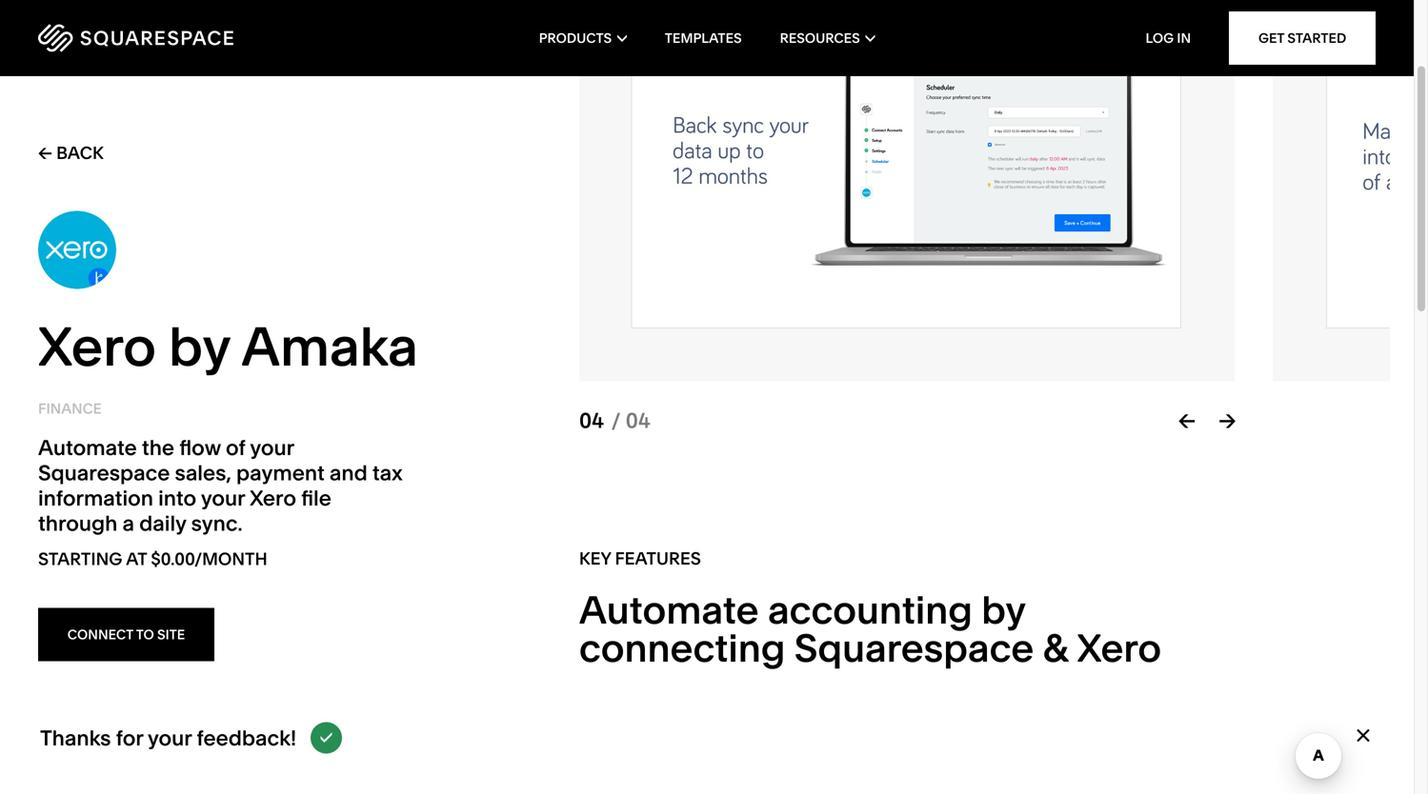 Task type: describe. For each thing, give the bounding box(es) containing it.
products button
[[539, 0, 627, 76]]

the
[[142, 435, 175, 461]]

at
[[126, 549, 147, 570]]

a
[[122, 511, 134, 536]]

and
[[330, 460, 368, 486]]

xero inside automate accounting by connecting squarespace & xero
[[1078, 625, 1162, 672]]

feedback!
[[197, 726, 296, 751]]

started
[[1288, 30, 1347, 46]]

04 / 04
[[579, 408, 650, 434]]

$0.00/month
[[151, 549, 268, 570]]

log
[[1146, 30, 1174, 46]]

logo image
[[38, 211, 116, 289]]

automate for automate the flow of your squarespace sales, payment and tax information into your xero file through a daily sync.
[[38, 435, 137, 461]]

features
[[615, 548, 701, 569]]

accounting
[[768, 587, 973, 634]]

templates link
[[665, 0, 742, 76]]

templates
[[665, 30, 742, 46]]

0 vertical spatial by
[[169, 314, 230, 380]]

← for ← back
[[38, 142, 52, 163]]

squarespace inside automate accounting by connecting squarespace & xero
[[795, 625, 1034, 672]]

sync.
[[191, 511, 243, 536]]

xero inside "automate the flow of your squarespace sales, payment and tax information into your xero file through a daily sync."
[[250, 485, 296, 511]]

starting at $0.00/month
[[38, 549, 268, 570]]

in
[[1177, 30, 1192, 46]]

2 horizontal spatial your
[[250, 435, 294, 461]]

1 04 from the left
[[579, 408, 604, 434]]

resources button
[[780, 0, 875, 76]]

log             in
[[1146, 30, 1192, 46]]

for
[[116, 726, 143, 751]]

by inside automate accounting by connecting squarespace & xero
[[982, 587, 1026, 634]]

information
[[38, 485, 153, 511]]

site
[[157, 627, 185, 643]]

back
[[56, 142, 104, 163]]

finance
[[38, 400, 102, 418]]

get
[[1259, 30, 1285, 46]]

1 horizontal spatial your
[[201, 485, 245, 511]]

resources
[[780, 30, 860, 46]]

← for ←
[[1179, 408, 1196, 434]]

amaka
[[241, 314, 418, 380]]

1 extension example image from the left
[[631, 0, 1182, 329]]

automate accounting by connecting squarespace & xero
[[579, 587, 1162, 672]]

→ button
[[1219, 408, 1237, 434]]

0 horizontal spatial your
[[148, 726, 192, 751]]

into
[[158, 485, 196, 511]]



Task type: vqa. For each thing, say whether or not it's contained in the screenshot.
is
no



Task type: locate. For each thing, give the bounding box(es) containing it.
squarespace
[[38, 460, 170, 486], [795, 625, 1034, 672]]

0 horizontal spatial squarespace
[[38, 460, 170, 486]]

xero left file
[[250, 485, 296, 511]]

payment
[[236, 460, 325, 486]]

1 horizontal spatial ←
[[1179, 408, 1196, 434]]

connect
[[67, 627, 133, 643]]

xero by amaka
[[38, 314, 418, 380]]

your right of
[[250, 435, 294, 461]]

xero right &
[[1078, 625, 1162, 672]]

04 right /
[[626, 408, 650, 434]]

squarespace inside "automate the flow of your squarespace sales, payment and tax information into your xero file through a daily sync."
[[38, 460, 170, 486]]

0 vertical spatial your
[[250, 435, 294, 461]]

0 horizontal spatial ←
[[38, 142, 52, 163]]

0 vertical spatial squarespace
[[38, 460, 170, 486]]

squarespace logo image
[[38, 24, 234, 52]]

0 horizontal spatial automate
[[38, 435, 137, 461]]

04 left /
[[579, 408, 604, 434]]

get started link
[[1230, 11, 1376, 65]]

file
[[301, 485, 332, 511]]

1 horizontal spatial xero
[[250, 485, 296, 511]]

← button
[[1179, 408, 1196, 434]]

xero
[[38, 314, 156, 380], [250, 485, 296, 511], [1078, 625, 1162, 672]]

get started
[[1259, 30, 1347, 46]]

squarespace logo link
[[38, 24, 306, 52]]

tax
[[373, 460, 403, 486]]

thanks for your feedback!
[[40, 726, 296, 751]]

daily
[[139, 511, 186, 536]]

← back
[[38, 142, 104, 163]]

1 horizontal spatial automate
[[579, 587, 759, 634]]

←
[[38, 142, 52, 163], [1179, 408, 1196, 434]]

→
[[1219, 408, 1237, 434]]

2 horizontal spatial xero
[[1078, 625, 1162, 672]]

log             in link
[[1146, 30, 1192, 46]]

automate inside automate accounting by connecting squarespace & xero
[[579, 587, 759, 634]]

1 vertical spatial xero
[[250, 485, 296, 511]]

automate for automate accounting by connecting squarespace & xero
[[579, 587, 759, 634]]

1 vertical spatial your
[[201, 485, 245, 511]]

connect to site
[[67, 627, 185, 643]]

thanks
[[40, 726, 111, 751]]

products
[[539, 30, 612, 46]]

1 horizontal spatial extension example image
[[1327, 0, 1429, 329]]

04
[[579, 408, 604, 434], [626, 408, 650, 434]]

1 vertical spatial automate
[[579, 587, 759, 634]]

/
[[612, 408, 621, 434]]

through
[[38, 511, 118, 536]]

0 horizontal spatial 04
[[579, 408, 604, 434]]

2 vertical spatial xero
[[1078, 625, 1162, 672]]

automate the flow of your squarespace sales, payment and tax information into your xero file through a daily sync.
[[38, 435, 403, 536]]

extension example image
[[631, 0, 1182, 329], [1327, 0, 1429, 329]]

2 vertical spatial your
[[148, 726, 192, 751]]

1 vertical spatial ←
[[1179, 408, 1196, 434]]

automate
[[38, 435, 137, 461], [579, 587, 759, 634]]

0 vertical spatial ←
[[38, 142, 52, 163]]

xero up finance
[[38, 314, 156, 380]]

your
[[250, 435, 294, 461], [201, 485, 245, 511], [148, 726, 192, 751]]

your right for
[[148, 726, 192, 751]]

key features
[[579, 548, 701, 569]]

automate down features
[[579, 587, 759, 634]]

starting
[[38, 549, 122, 570]]

← left → button
[[1179, 408, 1196, 434]]

by
[[169, 314, 230, 380], [982, 587, 1026, 634]]

automate down finance
[[38, 435, 137, 461]]

0 horizontal spatial by
[[169, 314, 230, 380]]

1 horizontal spatial 04
[[626, 408, 650, 434]]

your right into
[[201, 485, 245, 511]]

&
[[1043, 625, 1069, 672]]

to
[[136, 627, 154, 643]]

key
[[579, 548, 611, 569]]

0 vertical spatial automate
[[38, 435, 137, 461]]

1 vertical spatial by
[[982, 587, 1026, 634]]

automate inside "automate the flow of your squarespace sales, payment and tax information into your xero file through a daily sync."
[[38, 435, 137, 461]]

0 horizontal spatial extension example image
[[631, 0, 1182, 329]]

of
[[226, 435, 246, 461]]

1 horizontal spatial by
[[982, 587, 1026, 634]]

0 vertical spatial xero
[[38, 314, 156, 380]]

2 04 from the left
[[626, 408, 650, 434]]

flow
[[179, 435, 221, 461]]

← left back
[[38, 142, 52, 163]]

connect to site link
[[38, 608, 214, 662]]

sales,
[[175, 460, 232, 486]]

1 horizontal spatial squarespace
[[795, 625, 1034, 672]]

2 extension example image from the left
[[1327, 0, 1429, 329]]

0 horizontal spatial xero
[[38, 314, 156, 380]]

connecting
[[579, 625, 786, 672]]

1 vertical spatial squarespace
[[795, 625, 1034, 672]]



